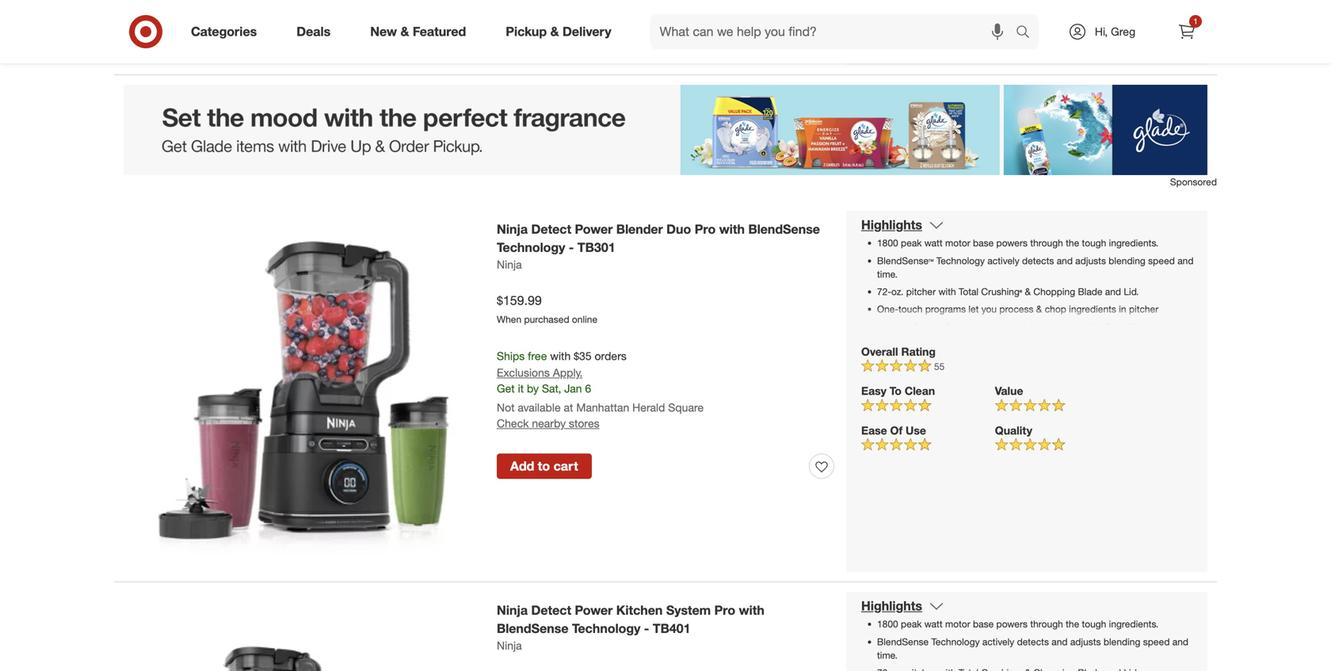 Task type: vqa. For each thing, say whether or not it's contained in the screenshot.
Duo's Pro
yes



Task type: describe. For each thing, give the bounding box(es) containing it.
- for tb301
[[569, 240, 574, 255]]

quality
[[996, 424, 1033, 437]]

control
[[945, 321, 976, 333]]

the for 1800 peak watt motor base powers through the tough ingredients. blendsense technology actively detects and adjusts blending speed and time.
[[1066, 618, 1080, 630]]

sponsored
[[1171, 176, 1218, 188]]

$35
[[574, 349, 592, 363]]

chop
[[1045, 303, 1067, 315]]

cart
[[554, 458, 579, 474]]

deals
[[297, 24, 331, 39]]

stores
[[569, 416, 600, 430]]

ninja link for ninja detect power blender duo pro with blendsense technology - tb301
[[497, 257, 522, 273]]

blending for 1800 peak watt motor base powers through the tough ingredients. blendsense technology actively detects and adjusts blending speed and time.
[[1104, 636, 1141, 648]]

exclusions apply. button
[[497, 365, 583, 381]]

categories link
[[178, 14, 277, 49]]

tb301
[[578, 240, 616, 255]]

oz.
[[892, 286, 904, 298]]

power for blender
[[575, 222, 613, 237]]

new
[[370, 24, 397, 39]]

blendsense™
[[878, 255, 934, 267]]

detects for blendsense
[[1018, 636, 1050, 648]]

featured
[[413, 24, 466, 39]]

easy
[[862, 384, 887, 398]]

detects for blendsense™
[[1023, 255, 1055, 267]]

through for blendsense™
[[1031, 237, 1064, 249]]

sat,
[[542, 382, 562, 395]]

1 horizontal spatial pitcher
[[1130, 303, 1159, 315]]

ease of use
[[862, 424, 927, 437]]

at
[[564, 401, 574, 414]]

motor for blendsense
[[946, 618, 971, 630]]

ninja detect power blender duo pro with blendsense technology - tb301 link
[[497, 220, 835, 257]]

time. for blendsense™
[[878, 268, 898, 280]]

texture
[[1031, 321, 1060, 333]]

variable
[[878, 321, 911, 333]]

watt for blendsense™
[[925, 237, 943, 249]]

speed for 1800 peak watt motor base powers through the tough ingredients. blendsense technology actively detects and adjusts blending speed and time.
[[1144, 636, 1170, 648]]

blender
[[617, 222, 663, 237]]

pro for system
[[715, 603, 736, 618]]

power for kitchen
[[575, 603, 613, 618]]

0 vertical spatial pitcher
[[907, 286, 936, 298]]

motor for blendsense™
[[946, 237, 971, 249]]

jan
[[565, 382, 582, 395]]

manhattan
[[577, 401, 630, 414]]

with inside ninja detect power kitchen system pro with blendsense technology - tb401 ninja
[[739, 603, 765, 618]]

hi, greg
[[1095, 25, 1136, 38]]

1
[[1194, 16, 1198, 26]]

technology inside ninja detect power kitchen system pro with blendsense technology - tb401 ninja
[[572, 621, 641, 637]]

tb401
[[653, 621, 691, 637]]

get
[[497, 382, 515, 395]]

in
[[1120, 303, 1127, 315]]

easy to clean
[[862, 384, 936, 398]]

technology inside 1800 peak watt motor base powers through the tough ingredients. blendsense technology actively detects and adjusts blending speed and time.
[[932, 636, 980, 648]]

& down process
[[1022, 321, 1028, 333]]

1800 for 1800 peak watt motor base powers through the tough ingredients. blendsense™ technology actively detects and adjusts blending speed and time. 72-oz. pitcher with total crushing® & chopping blade and lid. one-touch programs let you process & chop ingredients in pitcher variable speed control for speed & texture control*. *only pitcher
[[878, 237, 899, 249]]

pickup & delivery link
[[493, 14, 632, 49]]

duo
[[667, 222, 691, 237]]

ninja link for ninja detect power kitchen system pro with blendsense technology - tb401
[[497, 638, 522, 654]]

$159.99 when purchased online
[[497, 293, 598, 326]]

1 ninja from the top
[[497, 222, 528, 237]]

1800 peak watt motor base powers through the tough ingredients. blendsense™ technology actively detects and adjusts blending speed and time. 72-oz. pitcher with total crushing® & chopping blade and lid. one-touch programs let you process & chop ingredients in pitcher variable speed control for speed & texture control*. *only pitcher
[[878, 237, 1194, 333]]

you
[[982, 303, 997, 315]]

blendsense for kitchen
[[497, 621, 569, 637]]

blending for 1800 peak watt motor base powers through the tough ingredients. blendsense™ technology actively detects and adjusts blending speed and time. 72-oz. pitcher with total crushing® & chopping blade and lid. one-touch programs let you process & chop ingredients in pitcher variable speed control for speed & texture control*. *only pitcher
[[1109, 255, 1146, 267]]

adjusts for 1800 peak watt motor base powers through the tough ingredients. blendsense™ technology actively detects and adjusts blending speed and time. 72-oz. pitcher with total crushing® & chopping blade and lid. one-touch programs let you process & chop ingredients in pitcher variable speed control for speed & texture control*. *only pitcher
[[1076, 255, 1107, 267]]

highlights button for blendsense technology actively detects and adjusts blending speed and time.
[[862, 599, 945, 614]]

new & featured link
[[357, 14, 486, 49]]

ingredients
[[1070, 303, 1117, 315]]

watt for blendsense
[[925, 618, 943, 630]]

detect for blender
[[532, 222, 572, 237]]

add to cart
[[511, 458, 579, 474]]

not
[[497, 401, 515, 414]]

overall
[[862, 345, 899, 359]]

technology inside the "1800 peak watt motor base powers through the tough ingredients. blendsense™ technology actively detects and adjusts blending speed and time. 72-oz. pitcher with total crushing® & chopping blade and lid. one-touch programs let you process & chop ingredients in pitcher variable speed control for speed & texture control*. *only pitcher"
[[937, 255, 985, 267]]

blendsense inside 1800 peak watt motor base powers through the tough ingredients. blendsense technology actively detects and adjusts blending speed and time.
[[878, 636, 929, 648]]

kitchen
[[617, 603, 663, 618]]

pickup
[[506, 24, 547, 39]]

ships
[[497, 349, 525, 363]]

for
[[979, 321, 990, 333]]

of
[[891, 424, 903, 437]]

powers for blendsense™
[[997, 237, 1028, 249]]

tough for 1800 peak watt motor base powers through the tough ingredients. blendsense™ technology actively detects and adjusts blending speed and time. 72-oz. pitcher with total crushing® & chopping blade and lid. one-touch programs let you process & chop ingredients in pitcher variable speed control for speed & texture control*. *only pitcher
[[1082, 237, 1107, 249]]

ease
[[862, 424, 888, 437]]

apply.
[[553, 366, 583, 380]]

clean
[[905, 384, 936, 398]]

deals link
[[283, 14, 351, 49]]

highlights button for blendsense™ technology actively detects and adjusts blending speed and time.
[[862, 217, 945, 233]]

ingredients. for 1800 peak watt motor base powers through the tough ingredients. blendsense technology actively detects and adjusts blending speed and time.
[[1110, 618, 1159, 630]]

total
[[959, 286, 979, 298]]

online
[[572, 314, 598, 326]]

with inside ships free with $35 orders exclusions apply. get it by sat, jan 6 not available at manhattan herald square check nearby stores
[[550, 349, 571, 363]]

the for 1800 peak watt motor base powers through the tough ingredients. blendsense™ technology actively detects and adjusts blending speed and time. 72-oz. pitcher with total crushing® & chopping blade and lid. one-touch programs let you process & chop ingredients in pitcher variable speed control for speed & texture control*. *only pitcher
[[1066, 237, 1080, 249]]

ninja detect power kitchen system pro with blendsense technology - tb401 ninja
[[497, 603, 765, 653]]

with inside the "1800 peak watt motor base powers through the tough ingredients. blendsense™ technology actively detects and adjusts blending speed and time. 72-oz. pitcher with total crushing® & chopping blade and lid. one-touch programs let you process & chop ingredients in pitcher variable speed control for speed & texture control*. *only pitcher"
[[939, 286, 957, 298]]

let
[[969, 303, 979, 315]]

purchased
[[524, 314, 570, 326]]

*only
[[1101, 321, 1124, 333]]

time. for blendsense
[[878, 650, 898, 661]]

square
[[668, 401, 704, 414]]

1 vertical spatial speed
[[993, 321, 1019, 333]]

orders
[[595, 349, 627, 363]]

chopping
[[1034, 286, 1076, 298]]

1800 peak watt motor base powers through the tough ingredients. blendsense technology actively detects and adjusts blending speed and time.
[[878, 618, 1189, 661]]

control*.
[[1063, 321, 1098, 333]]

detect for kitchen
[[532, 603, 572, 618]]

tough for 1800 peak watt motor base powers through the tough ingredients. blendsense technology actively detects and adjusts blending speed and time.
[[1082, 618, 1107, 630]]

$159.99
[[497, 293, 542, 308]]



Task type: locate. For each thing, give the bounding box(es) containing it.
speed for 1800 peak watt motor base powers through the tough ingredients. blendsense™ technology actively detects and adjusts blending speed and time. 72-oz. pitcher with total crushing® & chopping blade and lid. one-touch programs let you process & chop ingredients in pitcher variable speed control for speed & texture control*. *only pitcher
[[1149, 255, 1176, 267]]

1 watt from the top
[[925, 237, 943, 249]]

1 time. from the top
[[878, 268, 898, 280]]

free
[[528, 349, 547, 363]]

1 vertical spatial power
[[575, 603, 613, 618]]

1 vertical spatial 1800
[[878, 618, 899, 630]]

peak inside the "1800 peak watt motor base powers through the tough ingredients. blendsense™ technology actively detects and adjusts blending speed and time. 72-oz. pitcher with total crushing® & chopping blade and lid. one-touch programs let you process & chop ingredients in pitcher variable speed control for speed & texture control*. *only pitcher"
[[901, 237, 922, 249]]

use
[[906, 424, 927, 437]]

by
[[527, 382, 539, 395]]

1 vertical spatial adjusts
[[1071, 636, 1102, 648]]

0 horizontal spatial pitcher
[[907, 286, 936, 298]]

1 vertical spatial pitcher
[[1130, 303, 1159, 315]]

0 vertical spatial highlights
[[862, 217, 923, 233]]

blendsense inside ninja detect power kitchen system pro with blendsense technology - tb401 ninja
[[497, 621, 569, 637]]

0 vertical spatial blending
[[1109, 255, 1146, 267]]

1 ninja link from the top
[[497, 257, 522, 273]]

1 vertical spatial tough
[[1082, 618, 1107, 630]]

watt inside 1800 peak watt motor base powers through the tough ingredients. blendsense technology actively detects and adjusts blending speed and time.
[[925, 618, 943, 630]]

time.
[[878, 268, 898, 280], [878, 650, 898, 661]]

2 watt from the top
[[925, 618, 943, 630]]

highlights button
[[862, 217, 945, 233], [862, 599, 945, 614]]

lid.
[[1124, 286, 1140, 298]]

1 through from the top
[[1031, 237, 1064, 249]]

0 vertical spatial tough
[[1082, 237, 1107, 249]]

& left chop
[[1037, 303, 1043, 315]]

speed inside 1800 peak watt motor base powers through the tough ingredients. blendsense technology actively detects and adjusts blending speed and time.
[[1144, 636, 1170, 648]]

1800
[[878, 237, 899, 249], [878, 618, 899, 630]]

& right the new
[[401, 24, 409, 39]]

pro inside ninja detect power kitchen system pro with blendsense technology - tb401 ninja
[[715, 603, 736, 618]]

1 vertical spatial powers
[[997, 618, 1028, 630]]

adjusts for 1800 peak watt motor base powers through the tough ingredients. blendsense technology actively detects and adjusts blending speed and time.
[[1071, 636, 1102, 648]]

2 power from the top
[[575, 603, 613, 618]]

ninja detect power kitchen system pro with blendsense technology - tb401 link
[[497, 602, 835, 638]]

0 vertical spatial ingredients.
[[1110, 237, 1159, 249]]

with right system
[[739, 603, 765, 618]]

tough inside 1800 peak watt motor base powers through the tough ingredients. blendsense technology actively detects and adjusts blending speed and time.
[[1082, 618, 1107, 630]]

with up apply.
[[550, 349, 571, 363]]

detect inside ninja detect power kitchen system pro with blendsense technology - tb401 ninja
[[532, 603, 572, 618]]

1 vertical spatial through
[[1031, 618, 1064, 630]]

2 detect from the top
[[532, 603, 572, 618]]

0 horizontal spatial -
[[569, 240, 574, 255]]

programs
[[926, 303, 966, 315]]

1 horizontal spatial to
[[890, 384, 902, 398]]

0 vertical spatial to
[[890, 384, 902, 398]]

detect
[[532, 222, 572, 237], [532, 603, 572, 618]]

0 horizontal spatial blendsense
[[497, 621, 569, 637]]

1 1800 from the top
[[878, 237, 899, 249]]

0 vertical spatial adjusts
[[1076, 255, 1107, 267]]

0 vertical spatial 1800
[[878, 237, 899, 249]]

highlights for blendsense™ technology actively detects and adjusts blending speed and time.
[[862, 217, 923, 233]]

categories
[[191, 24, 257, 39]]

0 vertical spatial the
[[1066, 237, 1080, 249]]

with up programs in the right of the page
[[939, 286, 957, 298]]

check nearby stores button
[[497, 416, 600, 432]]

pitcher up 'touch'
[[907, 286, 936, 298]]

to right the add
[[538, 458, 550, 474]]

- down kitchen
[[644, 621, 650, 637]]

0 vertical spatial peak
[[901, 237, 922, 249]]

1 vertical spatial motor
[[946, 618, 971, 630]]

the inside the "1800 peak watt motor base powers through the tough ingredients. blendsense™ technology actively detects and adjusts blending speed and time. 72-oz. pitcher with total crushing® & chopping blade and lid. one-touch programs let you process & chop ingredients in pitcher variable speed control for speed & texture control*. *only pitcher"
[[1066, 237, 1080, 249]]

through inside 1800 peak watt motor base powers through the tough ingredients. blendsense technology actively detects and adjusts blending speed and time.
[[1031, 618, 1064, 630]]

pro inside ninja detect power blender duo pro with blendsense technology - tb301 ninja
[[695, 222, 716, 237]]

peak for blendsense
[[901, 618, 922, 630]]

one-
[[878, 303, 899, 315]]

4 ninja from the top
[[497, 639, 522, 653]]

2 vertical spatial speed
[[1144, 636, 1170, 648]]

check
[[497, 416, 529, 430]]

highlights for blendsense technology actively detects and adjusts blending speed and time.
[[862, 599, 923, 614]]

system
[[667, 603, 711, 618]]

base
[[974, 237, 994, 249], [974, 618, 994, 630]]

search button
[[1009, 14, 1047, 52]]

time. inside 1800 peak watt motor base powers through the tough ingredients. blendsense technology actively detects and adjusts blending speed and time.
[[878, 650, 898, 661]]

2 ingredients. from the top
[[1110, 618, 1159, 630]]

powers inside the "1800 peak watt motor base powers through the tough ingredients. blendsense™ technology actively detects and adjusts blending speed and time. 72-oz. pitcher with total crushing® & chopping blade and lid. one-touch programs let you process & chop ingredients in pitcher variable speed control for speed & texture control*. *only pitcher"
[[997, 237, 1028, 249]]

- inside ninja detect power blender duo pro with blendsense technology - tb301 ninja
[[569, 240, 574, 255]]

through inside the "1800 peak watt motor base powers through the tough ingredients. blendsense™ technology actively detects and adjusts blending speed and time. 72-oz. pitcher with total crushing® & chopping blade and lid. one-touch programs let you process & chop ingredients in pitcher variable speed control for speed & texture control*. *only pitcher"
[[1031, 237, 1064, 249]]

- inside ninja detect power kitchen system pro with blendsense technology - tb401 ninja
[[644, 621, 650, 637]]

3 ninja from the top
[[497, 603, 528, 618]]

actively for blendsense™
[[988, 255, 1020, 267]]

What can we help you find? suggestions appear below search field
[[651, 14, 1020, 49]]

value
[[996, 384, 1024, 398]]

to for easy
[[890, 384, 902, 398]]

0 vertical spatial highlights button
[[862, 217, 945, 233]]

detects inside the "1800 peak watt motor base powers through the tough ingredients. blendsense™ technology actively detects and adjusts blending speed and time. 72-oz. pitcher with total crushing® & chopping blade and lid. one-touch programs let you process & chop ingredients in pitcher variable speed control for speed & texture control*. *only pitcher"
[[1023, 255, 1055, 267]]

peak
[[901, 237, 922, 249], [901, 618, 922, 630]]

adjusts inside the "1800 peak watt motor base powers through the tough ingredients. blendsense™ technology actively detects and adjusts blending speed and time. 72-oz. pitcher with total crushing® & chopping blade and lid. one-touch programs let you process & chop ingredients in pitcher variable speed control for speed & texture control*. *only pitcher"
[[1076, 255, 1107, 267]]

0 vertical spatial motor
[[946, 237, 971, 249]]

nearby
[[532, 416, 566, 430]]

watt
[[925, 237, 943, 249], [925, 618, 943, 630]]

pro right system
[[715, 603, 736, 618]]

through
[[1031, 237, 1064, 249], [1031, 618, 1064, 630]]

0 vertical spatial base
[[974, 237, 994, 249]]

the
[[1066, 237, 1080, 249], [1066, 618, 1080, 630]]

motor inside the "1800 peak watt motor base powers through the tough ingredients. blendsense™ technology actively detects and adjusts blending speed and time. 72-oz. pitcher with total crushing® & chopping blade and lid. one-touch programs let you process & chop ingredients in pitcher variable speed control for speed & texture control*. *only pitcher"
[[946, 237, 971, 249]]

1 vertical spatial time.
[[878, 650, 898, 661]]

ingredients. inside 1800 peak watt motor base powers through the tough ingredients. blendsense technology actively detects and adjusts blending speed and time.
[[1110, 618, 1159, 630]]

technology inside ninja detect power blender duo pro with blendsense technology - tb301 ninja
[[497, 240, 566, 255]]

with right duo
[[720, 222, 745, 237]]

0 horizontal spatial to
[[538, 458, 550, 474]]

ingredients. inside the "1800 peak watt motor base powers through the tough ingredients. blendsense™ technology actively detects and adjusts blending speed and time. 72-oz. pitcher with total crushing® & chopping blade and lid. one-touch programs let you process & chop ingredients in pitcher variable speed control for speed & texture control*. *only pitcher"
[[1110, 237, 1159, 249]]

0 vertical spatial speed
[[1149, 255, 1176, 267]]

power
[[575, 222, 613, 237], [575, 603, 613, 618]]

1 powers from the top
[[997, 237, 1028, 249]]

2 tough from the top
[[1082, 618, 1107, 630]]

pitcher
[[907, 286, 936, 298], [1130, 303, 1159, 315]]

2 time. from the top
[[878, 650, 898, 661]]

blendsense for blender
[[749, 222, 820, 237]]

base inside 1800 peak watt motor base powers through the tough ingredients. blendsense technology actively detects and adjusts blending speed and time.
[[974, 618, 994, 630]]

1 the from the top
[[1066, 237, 1080, 249]]

search
[[1009, 25, 1047, 41]]

6
[[585, 382, 592, 395]]

pickup & delivery
[[506, 24, 612, 39]]

pro for duo
[[695, 222, 716, 237]]

ninja detect power blender duo pro with blendsense technology - tb301 image
[[130, 217, 479, 567], [130, 217, 479, 567]]

when
[[497, 314, 522, 326]]

blendsense
[[749, 222, 820, 237], [497, 621, 569, 637], [878, 636, 929, 648]]

blending inside the "1800 peak watt motor base powers through the tough ingredients. blendsense™ technology actively detects and adjusts blending speed and time. 72-oz. pitcher with total crushing® & chopping blade and lid. one-touch programs let you process & chop ingredients in pitcher variable speed control for speed & texture control*. *only pitcher"
[[1109, 255, 1146, 267]]

process
[[1000, 303, 1034, 315]]

1 link
[[1170, 14, 1205, 49]]

ingredients. for 1800 peak watt motor base powers through the tough ingredients. blendsense™ technology actively detects and adjusts blending speed and time. 72-oz. pitcher with total crushing® & chopping blade and lid. one-touch programs let you process & chop ingredients in pitcher variable speed control for speed & texture control*. *only pitcher
[[1110, 237, 1159, 249]]

2 highlights from the top
[[862, 599, 923, 614]]

actively inside 1800 peak watt motor base powers through the tough ingredients. blendsense technology actively detects and adjusts blending speed and time.
[[983, 636, 1015, 648]]

- left the tb301 at left
[[569, 240, 574, 255]]

1800 for 1800 peak watt motor base powers through the tough ingredients. blendsense technology actively detects and adjusts blending speed and time.
[[878, 618, 899, 630]]

ninja link
[[497, 257, 522, 273], [497, 638, 522, 654]]

adjusts inside 1800 peak watt motor base powers through the tough ingredients. blendsense technology actively detects and adjusts blending speed and time.
[[1071, 636, 1102, 648]]

overall rating
[[862, 345, 936, 359]]

1 peak from the top
[[901, 237, 922, 249]]

1 motor from the top
[[946, 237, 971, 249]]

add
[[511, 458, 535, 474]]

1 horizontal spatial blendsense
[[749, 222, 820, 237]]

1 ingredients. from the top
[[1110, 237, 1159, 249]]

1 vertical spatial -
[[644, 621, 650, 637]]

55
[[935, 361, 945, 373]]

speed
[[1149, 255, 1176, 267], [993, 321, 1019, 333], [1144, 636, 1170, 648]]

2 motor from the top
[[946, 618, 971, 630]]

1 vertical spatial ninja link
[[497, 638, 522, 654]]

1 vertical spatial the
[[1066, 618, 1080, 630]]

& right pickup
[[551, 24, 559, 39]]

72-
[[878, 286, 892, 298]]

0 vertical spatial through
[[1031, 237, 1064, 249]]

pro
[[695, 222, 716, 237], [715, 603, 736, 618]]

watt inside the "1800 peak watt motor base powers through the tough ingredients. blendsense™ technology actively detects and adjusts blending speed and time. 72-oz. pitcher with total crushing® & chopping blade and lid. one-touch programs let you process & chop ingredients in pitcher variable speed control for speed & texture control*. *only pitcher"
[[925, 237, 943, 249]]

touch
[[899, 303, 923, 315]]

1 detect from the top
[[532, 222, 572, 237]]

1 vertical spatial peak
[[901, 618, 922, 630]]

actively for blendsense
[[983, 636, 1015, 648]]

0 vertical spatial ninja link
[[497, 257, 522, 273]]

2 horizontal spatial blendsense
[[878, 636, 929, 648]]

it
[[518, 382, 524, 395]]

peak for blendsense™
[[901, 237, 922, 249]]

actively inside the "1800 peak watt motor base powers through the tough ingredients. blendsense™ technology actively detects and adjusts blending speed and time. 72-oz. pitcher with total crushing® & chopping blade and lid. one-touch programs let you process & chop ingredients in pitcher variable speed control for speed & texture control*. *only pitcher"
[[988, 255, 1020, 267]]

powers inside 1800 peak watt motor base powers through the tough ingredients. blendsense technology actively detects and adjusts blending speed and time.
[[997, 618, 1028, 630]]

available
[[518, 401, 561, 414]]

detects
[[1023, 255, 1055, 267], [1018, 636, 1050, 648]]

detects inside 1800 peak watt motor base powers through the tough ingredients. blendsense technology actively detects and adjusts blending speed and time.
[[1018, 636, 1050, 648]]

adjusts
[[1076, 255, 1107, 267], [1071, 636, 1102, 648]]

1 vertical spatial detect
[[532, 603, 572, 618]]

technology
[[497, 240, 566, 255], [937, 255, 985, 267], [572, 621, 641, 637], [932, 636, 980, 648]]

motor
[[946, 237, 971, 249], [946, 618, 971, 630]]

herald
[[633, 401, 665, 414]]

1 vertical spatial ingredients.
[[1110, 618, 1159, 630]]

1 vertical spatial watt
[[925, 618, 943, 630]]

time. inside the "1800 peak watt motor base powers through the tough ingredients. blendsense™ technology actively detects and adjusts blending speed and time. 72-oz. pitcher with total crushing® & chopping blade and lid. one-touch programs let you process & chop ingredients in pitcher variable speed control for speed & texture control*. *only pitcher"
[[878, 268, 898, 280]]

pitcher
[[1126, 321, 1156, 333]]

1 highlights button from the top
[[862, 217, 945, 233]]

1800 inside the "1800 peak watt motor base powers through the tough ingredients. blendsense™ technology actively detects and adjusts blending speed and time. 72-oz. pitcher with total crushing® & chopping blade and lid. one-touch programs let you process & chop ingredients in pitcher variable speed control for speed & texture control*. *only pitcher"
[[878, 237, 899, 249]]

ninja
[[497, 222, 528, 237], [497, 258, 522, 271], [497, 603, 528, 618], [497, 639, 522, 653]]

with inside ninja detect power blender duo pro with blendsense technology - tb301 ninja
[[720, 222, 745, 237]]

actively
[[988, 255, 1020, 267], [983, 636, 1015, 648]]

speed
[[914, 321, 942, 333]]

to for add
[[538, 458, 550, 474]]

ships free with $35 orders exclusions apply. get it by sat, jan 6 not available at manhattan herald square check nearby stores
[[497, 349, 704, 430]]

2 ninja from the top
[[497, 258, 522, 271]]

1 power from the top
[[575, 222, 613, 237]]

1 vertical spatial base
[[974, 618, 994, 630]]

through for blendsense
[[1031, 618, 1064, 630]]

power left kitchen
[[575, 603, 613, 618]]

greg
[[1111, 25, 1136, 38]]

ninja nutri-blender pro with auto-iq - bn401 image
[[130, 0, 479, 59], [130, 0, 479, 59]]

ninja detect power blender duo pro with blendsense technology - tb301 ninja
[[497, 222, 820, 271]]

0 vertical spatial pro
[[695, 222, 716, 237]]

2 the from the top
[[1066, 618, 1080, 630]]

1 highlights from the top
[[862, 217, 923, 233]]

1 vertical spatial highlights
[[862, 599, 923, 614]]

-
[[569, 240, 574, 255], [644, 621, 650, 637]]

1 horizontal spatial -
[[644, 621, 650, 637]]

ninja detect power kitchen system pro with blendsense technology - tb401 image
[[130, 598, 479, 671], [130, 598, 479, 671]]

to right easy
[[890, 384, 902, 398]]

2 peak from the top
[[901, 618, 922, 630]]

1 vertical spatial blending
[[1104, 636, 1141, 648]]

advertisement region
[[114, 85, 1218, 175]]

tough inside the "1800 peak watt motor base powers through the tough ingredients. blendsense™ technology actively detects and adjusts blending speed and time. 72-oz. pitcher with total crushing® & chopping blade and lid. one-touch programs let you process & chop ingredients in pitcher variable speed control for speed & texture control*. *only pitcher"
[[1082, 237, 1107, 249]]

base for blendsense
[[974, 618, 994, 630]]

0 vertical spatial power
[[575, 222, 613, 237]]

the inside 1800 peak watt motor base powers through the tough ingredients. blendsense technology actively detects and adjusts blending speed and time.
[[1066, 618, 1080, 630]]

0 vertical spatial detects
[[1023, 255, 1055, 267]]

to
[[890, 384, 902, 398], [538, 458, 550, 474]]

0 vertical spatial powers
[[997, 237, 1028, 249]]

new & featured
[[370, 24, 466, 39]]

2 1800 from the top
[[878, 618, 899, 630]]

and
[[1057, 255, 1073, 267], [1178, 255, 1194, 267], [1106, 286, 1122, 298], [1052, 636, 1068, 648], [1173, 636, 1189, 648]]

0 vertical spatial detect
[[532, 222, 572, 237]]

pro right duo
[[695, 222, 716, 237]]

peak inside 1800 peak watt motor base powers through the tough ingredients. blendsense technology actively detects and adjusts blending speed and time.
[[901, 618, 922, 630]]

add to cart button
[[497, 454, 592, 479]]

crushing®
[[982, 286, 1023, 298]]

- for tb401
[[644, 621, 650, 637]]

powers for blendsense
[[997, 618, 1028, 630]]

2 powers from the top
[[997, 618, 1028, 630]]

delivery
[[563, 24, 612, 39]]

blendsense inside ninja detect power blender duo pro with blendsense technology - tb301 ninja
[[749, 222, 820, 237]]

1 vertical spatial actively
[[983, 636, 1015, 648]]

base for blendsense™
[[974, 237, 994, 249]]

detect inside ninja detect power blender duo pro with blendsense technology - tb301 ninja
[[532, 222, 572, 237]]

2 ninja link from the top
[[497, 638, 522, 654]]

rating
[[902, 345, 936, 359]]

2 highlights button from the top
[[862, 599, 945, 614]]

power inside ninja detect power kitchen system pro with blendsense technology - tb401 ninja
[[575, 603, 613, 618]]

pitcher up pitcher
[[1130, 303, 1159, 315]]

to inside button
[[538, 458, 550, 474]]

motor inside 1800 peak watt motor base powers through the tough ingredients. blendsense technology actively detects and adjusts blending speed and time.
[[946, 618, 971, 630]]

& up process
[[1025, 286, 1031, 298]]

1 tough from the top
[[1082, 237, 1107, 249]]

base inside the "1800 peak watt motor base powers through the tough ingredients. blendsense™ technology actively detects and adjusts blending speed and time. 72-oz. pitcher with total crushing® & chopping blade and lid. one-touch programs let you process & chop ingredients in pitcher variable speed control for speed & texture control*. *only pitcher"
[[974, 237, 994, 249]]

0 vertical spatial actively
[[988, 255, 1020, 267]]

1800 inside 1800 peak watt motor base powers through the tough ingredients. blendsense technology actively detects and adjusts blending speed and time.
[[878, 618, 899, 630]]

1 base from the top
[[974, 237, 994, 249]]

blending inside 1800 peak watt motor base powers through the tough ingredients. blendsense technology actively detects and adjusts blending speed and time.
[[1104, 636, 1141, 648]]

1 vertical spatial highlights button
[[862, 599, 945, 614]]

2 base from the top
[[974, 618, 994, 630]]

1 vertical spatial detects
[[1018, 636, 1050, 648]]

1 vertical spatial pro
[[715, 603, 736, 618]]

2 through from the top
[[1031, 618, 1064, 630]]

blade
[[1078, 286, 1103, 298]]

1 vertical spatial to
[[538, 458, 550, 474]]

0 vertical spatial time.
[[878, 268, 898, 280]]

0 vertical spatial -
[[569, 240, 574, 255]]

&
[[401, 24, 409, 39], [551, 24, 559, 39], [1025, 286, 1031, 298], [1037, 303, 1043, 315], [1022, 321, 1028, 333]]

power inside ninja detect power blender duo pro with blendsense technology - tb301 ninja
[[575, 222, 613, 237]]

hi,
[[1095, 25, 1108, 38]]

exclusions
[[497, 366, 550, 380]]

0 vertical spatial watt
[[925, 237, 943, 249]]

power up the tb301 at left
[[575, 222, 613, 237]]



